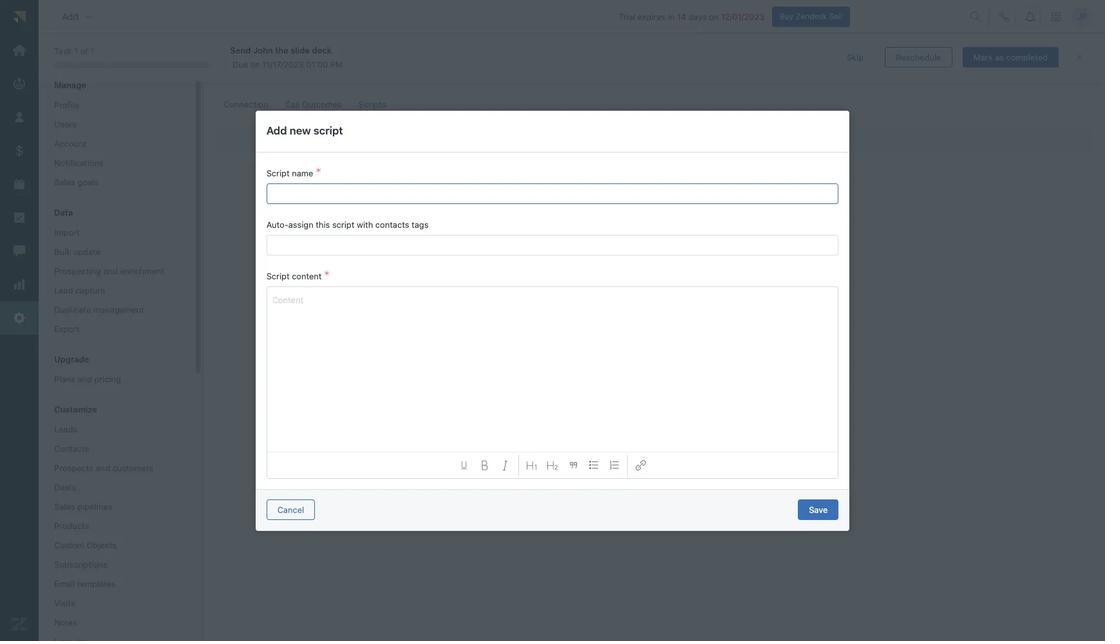 Task type: locate. For each thing, give the bounding box(es) containing it.
None field
[[73, 48, 175, 60], [270, 235, 836, 255], [73, 48, 175, 60], [270, 235, 836, 255]]

0 horizontal spatial call
[[216, 70, 230, 80]]

0 horizontal spatial 1
[[74, 46, 78, 56]]

skip
[[847, 52, 864, 62]]

buy zendesk sell button
[[772, 6, 850, 27]]

completed
[[1007, 52, 1048, 62]]

0 vertical spatial contacts
[[292, 70, 326, 80]]

on
[[709, 11, 719, 22], [250, 59, 260, 69]]

customers
[[113, 463, 154, 474]]

sales pipelines link
[[49, 499, 183, 516]]

tags
[[412, 219, 429, 230]]

2 sales from the top
[[54, 502, 75, 512]]

link image
[[636, 460, 646, 471]]

0 vertical spatial on
[[709, 11, 719, 22]]

heading1 image
[[527, 460, 537, 471]]

0 horizontal spatial on
[[250, 59, 260, 69]]

lead capture link
[[49, 282, 183, 299]]

prospects
[[54, 463, 93, 474]]

skip button
[[836, 47, 875, 68]]

directly
[[328, 70, 358, 80]]

john
[[253, 45, 273, 55]]

deals link
[[49, 479, 183, 496]]

cancel
[[277, 505, 304, 515]]

01:00
[[306, 59, 328, 69]]

prospecting
[[54, 266, 101, 276]]

sales pipelines
[[54, 502, 112, 512]]

save button
[[798, 500, 839, 521]]

jp
[[1077, 11, 1088, 22]]

of
[[80, 46, 88, 56]]

bulk update
[[54, 247, 101, 257]]

asterisk image
[[324, 271, 330, 281]]

2 vertical spatial script
[[267, 271, 290, 281]]

templates
[[77, 579, 116, 590]]

export
[[54, 324, 80, 334]]

0 horizontal spatial contacts
[[292, 70, 326, 80]]

zendesk
[[796, 11, 827, 21]]

asterisk image
[[316, 168, 321, 178]]

plans and pricing
[[54, 374, 121, 385]]

reschedule
[[896, 52, 942, 62]]

1 vertical spatial contacts
[[376, 219, 409, 230]]

voice and text call your leads and contacts directly from sell. learn about
[[216, 48, 448, 80]]

1 vertical spatial add
[[267, 125, 287, 137]]

bell image
[[1026, 11, 1036, 22]]

1 vertical spatial script
[[332, 219, 355, 230]]

account
[[54, 139, 86, 149]]

prospects and customers
[[54, 463, 154, 474]]

1 horizontal spatial call
[[285, 99, 300, 110]]

profile
[[54, 100, 79, 110]]

add left new
[[267, 125, 287, 137]]

script up content
[[267, 271, 290, 281]]

1 horizontal spatial 1
[[91, 46, 94, 56]]

contacts link
[[49, 441, 183, 458]]

new
[[290, 125, 311, 137]]

0 horizontal spatial add
[[62, 11, 78, 22]]

data
[[54, 208, 73, 218]]

script left name
[[267, 168, 290, 178]]

voice
[[216, 48, 253, 66]]

bulk
[[54, 247, 71, 257]]

custom objects link
[[49, 537, 183, 554]]

1 horizontal spatial add
[[267, 125, 287, 137]]

script
[[356, 135, 381, 146], [267, 168, 290, 178], [267, 271, 290, 281]]

profile link
[[49, 97, 183, 114]]

1 1 from the left
[[74, 46, 78, 56]]

and up 'leads' at the top left of page
[[256, 48, 281, 66]]

2 horizontal spatial call
[[339, 135, 354, 146]]

1
[[74, 46, 78, 56], [91, 46, 94, 56]]

zendesk products image
[[1052, 12, 1061, 21]]

0 vertical spatial script
[[314, 125, 343, 137]]

1 left of on the top of the page
[[74, 46, 78, 56]]

auto-assign this script with contacts tags
[[267, 219, 429, 230]]

and down bulk update "link"
[[103, 266, 118, 276]]

save
[[809, 505, 828, 515]]

script down the scripts link
[[356, 135, 381, 146]]

with
[[357, 219, 373, 230]]

add for add new script
[[267, 125, 287, 137]]

0 vertical spatial call
[[216, 70, 230, 80]]

0 vertical spatial script
[[356, 135, 381, 146]]

and down contacts link
[[96, 463, 110, 474]]

0 vertical spatial add
[[62, 11, 78, 22]]

and for enrichment
[[103, 266, 118, 276]]

enrichment
[[120, 266, 164, 276]]

contacts inside voice and text call your leads and contacts directly from sell. learn about
[[292, 70, 326, 80]]

on up 'leads' at the top left of page
[[250, 59, 260, 69]]

script down outcomes at left
[[314, 125, 343, 137]]

prospecting and enrichment
[[54, 266, 164, 276]]

contacts right with
[[376, 219, 409, 230]]

plans and pricing link
[[49, 371, 183, 388]]

sample call script
[[306, 135, 381, 146]]

sales down deals
[[54, 502, 75, 512]]

1 sales from the top
[[54, 177, 75, 187]]

task 1 of 1
[[54, 46, 94, 56]]

call up new
[[285, 99, 300, 110]]

pm
[[330, 59, 343, 69]]

connection link
[[216, 93, 276, 117]]

lead
[[54, 285, 73, 296]]

sales left goals
[[54, 177, 75, 187]]

bulk update link
[[49, 244, 183, 260]]

products link
[[49, 518, 183, 535]]

trial expires in 14 days on 12/01/2023
[[619, 11, 765, 22]]

1 vertical spatial call
[[285, 99, 300, 110]]

add left chevron down icon at the left top of the page
[[62, 11, 78, 22]]

leads link
[[49, 421, 183, 438]]

buy zendesk sell
[[780, 11, 843, 21]]

sales for sales pipelines
[[54, 502, 75, 512]]

None text field
[[273, 292, 833, 306]]

1 vertical spatial on
[[250, 59, 260, 69]]

manage
[[54, 80, 86, 90]]

Script name field
[[272, 184, 833, 203]]

contacts down 01:00
[[292, 70, 326, 80]]

1 vertical spatial script
[[267, 168, 290, 178]]

calls image
[[1000, 11, 1010, 22]]

contacts
[[292, 70, 326, 80], [376, 219, 409, 230]]

call left your
[[216, 70, 230, 80]]

mark as completed
[[974, 52, 1048, 62]]

send
[[230, 45, 251, 55]]

and right plans on the bottom left of page
[[78, 374, 92, 385]]

1 vertical spatial sales
[[54, 502, 75, 512]]

on right days
[[709, 11, 719, 22]]

add
[[62, 11, 78, 22], [267, 125, 287, 137]]

script right the this
[[332, 219, 355, 230]]

0 vertical spatial sales
[[54, 177, 75, 187]]

about
[[423, 70, 446, 80]]

call right sample
[[339, 135, 354, 146]]

1 right of on the top of the page
[[91, 46, 94, 56]]

from
[[360, 70, 378, 80]]

visits
[[54, 599, 75, 609]]

prospects and customers link
[[49, 460, 183, 477]]

and for customers
[[96, 463, 110, 474]]

customize
[[54, 405, 97, 415]]

trial
[[619, 11, 635, 22]]

add inside button
[[62, 11, 78, 22]]

call outcomes link
[[277, 93, 350, 117]]

pricing
[[94, 374, 121, 385]]



Task type: vqa. For each thing, say whether or not it's contained in the screenshot.
"Account" link
yes



Task type: describe. For each thing, give the bounding box(es) containing it.
1 horizontal spatial on
[[709, 11, 719, 22]]

scripts
[[359, 99, 386, 110]]

underline image
[[460, 461, 469, 470]]

bold image
[[480, 460, 490, 471]]

prospecting and enrichment link
[[49, 263, 183, 280]]

management
[[93, 305, 144, 315]]

sales for sales goals
[[54, 177, 75, 187]]

duplicate management link
[[49, 302, 183, 318]]

jp button
[[1072, 6, 1093, 27]]

email templates
[[54, 579, 116, 590]]

auto-
[[267, 219, 288, 230]]

mark as completed button
[[963, 47, 1059, 68]]

duplicate management
[[54, 305, 144, 315]]

cancel button
[[267, 500, 315, 521]]

visits link
[[49, 595, 183, 612]]

script for script content
[[267, 271, 290, 281]]

plans
[[54, 374, 75, 385]]

call inside voice and text call your leads and contacts directly from sell. learn about
[[216, 70, 230, 80]]

call outcomes
[[285, 99, 342, 110]]

lead capture
[[54, 285, 105, 296]]

12/01/2023
[[721, 11, 765, 22]]

task
[[54, 46, 72, 56]]

cancel image
[[1075, 52, 1085, 62]]

expires
[[638, 11, 666, 22]]

chevron down image
[[84, 11, 94, 22]]

the
[[275, 45, 289, 55]]

this
[[316, 219, 330, 230]]

heading2 image
[[548, 460, 558, 471]]

list number image
[[609, 460, 620, 471]]

custom objects
[[54, 541, 117, 551]]

sell.
[[380, 70, 397, 80]]

email templates link
[[49, 576, 183, 593]]

due
[[233, 59, 248, 69]]

import link
[[49, 224, 183, 241]]

learn
[[399, 70, 421, 80]]

capture
[[75, 285, 105, 296]]

11/17/2023
[[262, 59, 304, 69]]

users
[[54, 119, 77, 130]]

script for script name
[[267, 168, 290, 178]]

search image
[[971, 11, 981, 22]]

deck
[[312, 45, 332, 55]]

14
[[677, 11, 687, 22]]

2 vertical spatial call
[[339, 135, 354, 146]]

and for text
[[256, 48, 281, 66]]

subscriptions link
[[49, 557, 183, 574]]

goals
[[77, 177, 98, 187]]

scripts link
[[351, 93, 394, 117]]

sales goals link
[[49, 174, 183, 191]]

text
[[285, 48, 313, 66]]

content
[[272, 295, 304, 305]]

assign
[[288, 219, 314, 230]]

days
[[689, 11, 707, 22]]

1 horizontal spatial contacts
[[376, 219, 409, 230]]

add button
[[52, 4, 104, 29]]

sell
[[829, 11, 843, 21]]

export link
[[49, 321, 183, 338]]

content
[[292, 271, 322, 281]]

bullet list image
[[589, 460, 599, 471]]

as
[[996, 52, 1005, 62]]

notes link
[[49, 615, 183, 632]]

name
[[292, 168, 313, 178]]

import
[[54, 227, 80, 238]]

add new script
[[267, 125, 343, 137]]

pipelines
[[77, 502, 112, 512]]

and for pricing
[[78, 374, 92, 385]]

on inside the send john the slide deck due on 11/17/2023 01:00 pm
[[250, 59, 260, 69]]

reschedule button
[[885, 47, 953, 68]]

upgrade
[[54, 354, 89, 365]]

zendesk image
[[11, 617, 28, 633]]

and down 11/17/2023
[[275, 70, 290, 80]]

2 1 from the left
[[91, 46, 94, 56]]

products
[[54, 521, 89, 532]]

leads
[[252, 70, 273, 80]]

objects
[[87, 541, 117, 551]]

subscriptions
[[54, 560, 108, 570]]

italic image
[[501, 460, 511, 471]]

your
[[233, 70, 250, 80]]

email
[[54, 579, 75, 590]]

account link
[[49, 135, 183, 152]]

contacts
[[54, 444, 89, 454]]

add for add
[[62, 11, 78, 22]]

quote image
[[568, 460, 579, 471]]

leads
[[54, 425, 77, 435]]

outcomes
[[302, 99, 342, 110]]

custom
[[54, 541, 84, 551]]

send john the slide deck due on 11/17/2023 01:00 pm
[[230, 45, 343, 69]]

notifications
[[54, 158, 104, 168]]



